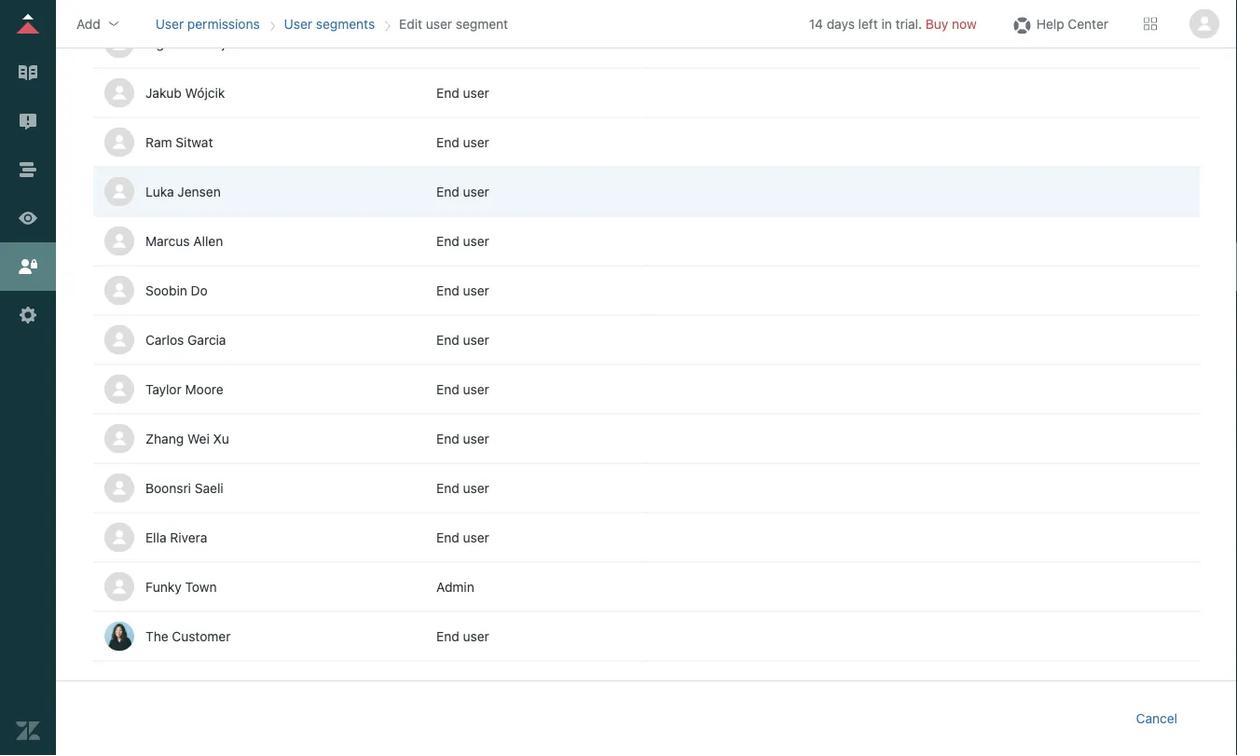 Task type: describe. For each thing, give the bounding box(es) containing it.
end for carlos garcia
[[436, 333, 459, 348]]

garcia
[[187, 333, 226, 348]]

jensen
[[178, 184, 221, 200]]

end for taylor moore
[[436, 382, 459, 397]]

left
[[858, 16, 878, 31]]

customer
[[172, 629, 231, 644]]

end user for soobin do
[[436, 283, 489, 298]]

the customer image
[[104, 622, 134, 652]]

user for ingrid van dijk
[[463, 36, 489, 51]]

allen
[[193, 234, 223, 249]]

zhang wei xu
[[145, 431, 229, 447]]

edit
[[399, 16, 422, 31]]

funky town image
[[104, 573, 134, 602]]

jakub wójcik image
[[104, 78, 134, 108]]

boonsri saeli image
[[104, 474, 134, 504]]

boonsri
[[145, 481, 191, 496]]

ella rivera image
[[104, 523, 134, 553]]

end for ella rivera
[[436, 530, 459, 546]]

user for zhang wei xu
[[463, 431, 489, 447]]

town
[[185, 580, 217, 595]]

user segments
[[284, 16, 375, 31]]

user for user segments
[[284, 16, 312, 31]]

marcus allen
[[145, 234, 223, 249]]

zhang
[[145, 431, 184, 447]]

user for ram sitwat
[[463, 135, 489, 150]]

help center
[[1036, 16, 1109, 31]]

zendesk products image
[[1144, 17, 1157, 30]]

user inside navigation
[[426, 16, 452, 31]]

soobin do
[[145, 283, 208, 298]]

user for carlos garcia
[[463, 333, 489, 348]]

carlos garcia image
[[104, 326, 134, 355]]

end user for jakub wójcik
[[436, 85, 489, 101]]

end for soobin do
[[436, 283, 459, 298]]

end for marcus allen
[[436, 234, 459, 249]]

moore
[[185, 382, 223, 397]]

do
[[191, 283, 208, 298]]

jakub
[[145, 85, 182, 101]]

van
[[183, 36, 206, 51]]

funky town
[[145, 580, 217, 595]]

end user for ram sitwat
[[436, 135, 489, 150]]

user permissions link
[[155, 16, 260, 31]]

carlos
[[145, 333, 184, 348]]

taylor moore
[[145, 382, 223, 397]]

taylor moore image
[[104, 375, 134, 405]]

ingrid van dijk
[[145, 36, 232, 51]]

center
[[1068, 16, 1109, 31]]

14
[[809, 16, 823, 31]]

user for boonsri saeli
[[463, 481, 489, 496]]

segments
[[316, 16, 375, 31]]

end for ingrid van dijk
[[436, 36, 459, 51]]

ingrid
[[145, 36, 180, 51]]

cancel
[[1136, 710, 1178, 726]]

zhang wei xu image
[[104, 424, 134, 454]]

user for the customer
[[463, 629, 489, 644]]

manage articles image
[[16, 61, 40, 85]]

end user for ingrid van dijk
[[436, 36, 489, 51]]

user segments link
[[284, 16, 375, 31]]

ram sitwat
[[145, 135, 213, 150]]

arrange content image
[[16, 158, 40, 182]]

user for soobin do
[[463, 283, 489, 298]]

end for luka jensen
[[436, 184, 459, 200]]

end user for ella rivera
[[436, 530, 489, 546]]

end for boonsri saeli
[[436, 481, 459, 496]]

user for taylor moore
[[463, 382, 489, 397]]

wójcik
[[185, 85, 225, 101]]



Task type: locate. For each thing, give the bounding box(es) containing it.
taylor
[[145, 382, 182, 397]]

boonsri saeli
[[145, 481, 223, 496]]

luka
[[145, 184, 174, 200]]

navigation
[[152, 10, 512, 38]]

jakub wójcik
[[145, 85, 225, 101]]

soobin do image
[[104, 276, 134, 306]]

luka jensen
[[145, 184, 221, 200]]

edit user segment
[[399, 16, 508, 31]]

end user for the customer
[[436, 629, 489, 644]]

end user
[[436, 36, 489, 51], [436, 85, 489, 101], [436, 135, 489, 150], [436, 184, 489, 200], [436, 234, 489, 249], [436, 283, 489, 298], [436, 333, 489, 348], [436, 382, 489, 397], [436, 431, 489, 447], [436, 481, 489, 496], [436, 530, 489, 546], [436, 629, 489, 644]]

zendesk image
[[16, 719, 40, 743]]

admin
[[436, 580, 474, 595]]

user for jakub wójcik
[[463, 85, 489, 101]]

ram sitwat image
[[104, 128, 134, 158]]

marcus allen image
[[104, 227, 134, 257]]

1 end from the top
[[436, 36, 459, 51]]

soobin
[[145, 283, 187, 298]]

10 end user from the top
[[436, 481, 489, 496]]

cancel button
[[1121, 700, 1192, 737]]

sitwat
[[176, 135, 213, 150]]

1 horizontal spatial user
[[284, 16, 312, 31]]

rivera
[[170, 530, 207, 546]]

user for user permissions
[[155, 16, 184, 31]]

12 end from the top
[[436, 629, 459, 644]]

end user for taylor moore
[[436, 382, 489, 397]]

segment
[[456, 16, 508, 31]]

user permissions image
[[16, 255, 40, 279]]

user left segments
[[284, 16, 312, 31]]

marcus
[[145, 234, 190, 249]]

user
[[426, 16, 452, 31], [463, 36, 489, 51], [463, 85, 489, 101], [463, 135, 489, 150], [463, 184, 489, 200], [463, 234, 489, 249], [463, 283, 489, 298], [463, 333, 489, 348], [463, 382, 489, 397], [463, 431, 489, 447], [463, 481, 489, 496], [463, 530, 489, 546], [463, 629, 489, 644]]

ella rivera
[[145, 530, 207, 546]]

navigation containing user permissions
[[152, 10, 512, 38]]

1 user from the left
[[155, 16, 184, 31]]

end for the customer
[[436, 629, 459, 644]]

4 end from the top
[[436, 184, 459, 200]]

end user for boonsri saeli
[[436, 481, 489, 496]]

permissions
[[187, 16, 260, 31]]

8 end from the top
[[436, 382, 459, 397]]

end
[[436, 36, 459, 51], [436, 85, 459, 101], [436, 135, 459, 150], [436, 184, 459, 200], [436, 234, 459, 249], [436, 283, 459, 298], [436, 333, 459, 348], [436, 382, 459, 397], [436, 431, 459, 447], [436, 481, 459, 496], [436, 530, 459, 546], [436, 629, 459, 644]]

funky
[[145, 580, 182, 595]]

ella
[[145, 530, 166, 546]]

add button
[[71, 10, 127, 38]]

3 end user from the top
[[436, 135, 489, 150]]

help center button
[[1005, 10, 1114, 38]]

8 end user from the top
[[436, 382, 489, 397]]

now
[[952, 16, 977, 31]]

luka jensen image
[[104, 177, 134, 207]]

5 end user from the top
[[436, 234, 489, 249]]

add
[[76, 16, 100, 31]]

11 end user from the top
[[436, 530, 489, 546]]

saeli
[[195, 481, 223, 496]]

days
[[827, 16, 855, 31]]

buy
[[926, 16, 949, 31]]

6 end from the top
[[436, 283, 459, 298]]

2 end from the top
[[436, 85, 459, 101]]

settings image
[[16, 303, 40, 327]]

help
[[1036, 16, 1064, 31]]

in
[[882, 16, 892, 31]]

9 end user from the top
[[436, 431, 489, 447]]

12 end user from the top
[[436, 629, 489, 644]]

user up ingrid in the left of the page
[[155, 16, 184, 31]]

ram
[[145, 135, 172, 150]]

end for zhang wei xu
[[436, 431, 459, 447]]

5 end from the top
[[436, 234, 459, 249]]

10 end from the top
[[436, 481, 459, 496]]

6 end user from the top
[[436, 283, 489, 298]]

end user for zhang wei xu
[[436, 431, 489, 447]]

the customer
[[145, 629, 231, 644]]

end user for carlos garcia
[[436, 333, 489, 348]]

end user for marcus allen
[[436, 234, 489, 249]]

14 days left in trial. buy now
[[809, 16, 977, 31]]

moderate content image
[[16, 109, 40, 133]]

7 end from the top
[[436, 333, 459, 348]]

2 end user from the top
[[436, 85, 489, 101]]

user for ella rivera
[[463, 530, 489, 546]]

user
[[155, 16, 184, 31], [284, 16, 312, 31]]

11 end from the top
[[436, 530, 459, 546]]

2 user from the left
[[284, 16, 312, 31]]

user permissions
[[155, 16, 260, 31]]

xu
[[213, 431, 229, 447]]

the
[[145, 629, 168, 644]]

end user for luka jensen
[[436, 184, 489, 200]]

dijk
[[209, 36, 232, 51]]

1 end user from the top
[[436, 36, 489, 51]]

9 end from the top
[[436, 431, 459, 447]]

0 horizontal spatial user
[[155, 16, 184, 31]]

user for marcus allen
[[463, 234, 489, 249]]

wei
[[187, 431, 210, 447]]

trial.
[[896, 16, 922, 31]]

end for jakub wójcik
[[436, 85, 459, 101]]

4 end user from the top
[[436, 184, 489, 200]]

customize design image
[[16, 206, 40, 230]]

user for luka jensen
[[463, 184, 489, 200]]

carlos garcia
[[145, 333, 226, 348]]

3 end from the top
[[436, 135, 459, 150]]

end for ram sitwat
[[436, 135, 459, 150]]

7 end user from the top
[[436, 333, 489, 348]]



Task type: vqa. For each thing, say whether or not it's contained in the screenshot.


